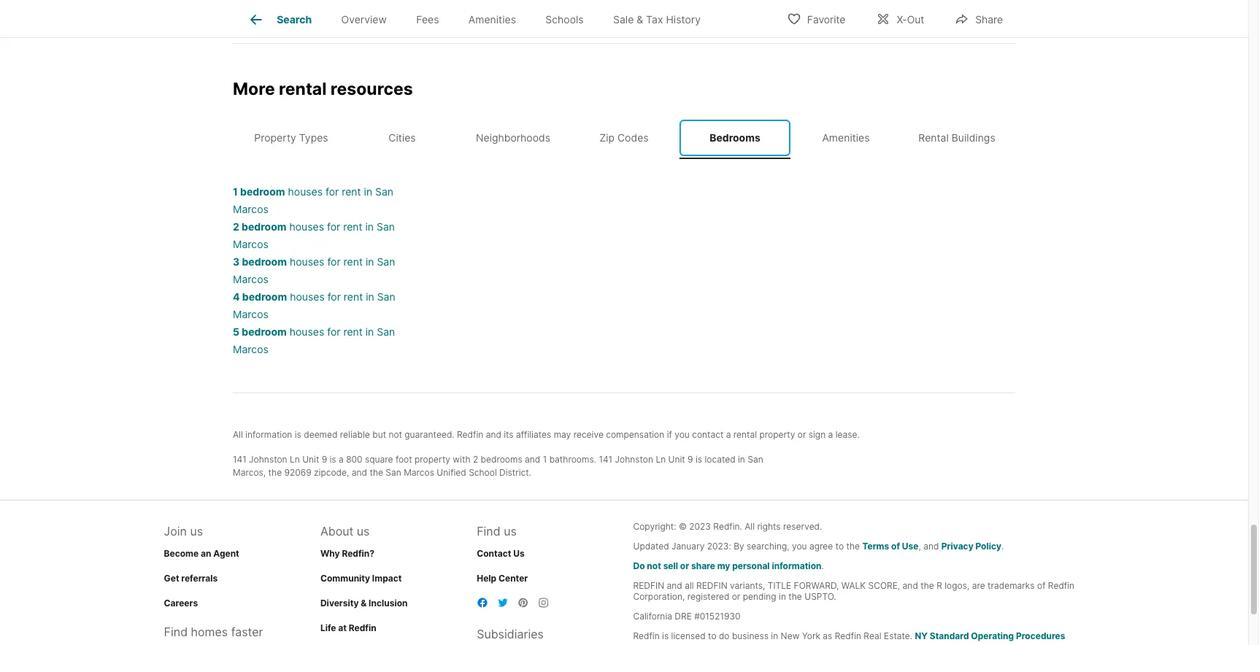 Task type: vqa. For each thing, say whether or not it's contained in the screenshot.
the X-Out
yes



Task type: describe. For each thing, give the bounding box(es) containing it.
neighborhoods tab
[[458, 120, 569, 156]]

1 vertical spatial or
[[680, 560, 689, 571]]

privacy
[[941, 541, 973, 552]]

compensation
[[606, 429, 664, 440]]

logos,
[[945, 580, 970, 591]]

copyright:
[[633, 521, 676, 532]]

if
[[667, 429, 672, 440]]

1 horizontal spatial property
[[759, 429, 795, 440]]

get
[[164, 573, 179, 584]]

1 horizontal spatial all
[[745, 521, 755, 532]]

2023:
[[707, 541, 731, 552]]

rent for 5 bedroom
[[343, 325, 363, 338]]

find for find us
[[477, 524, 500, 539]]

1 johnston from the left
[[249, 454, 287, 465]]

is left licensed on the bottom right of page
[[662, 630, 669, 641]]

buildings
[[952, 132, 995, 144]]

bedroom for 4 bedroom
[[242, 290, 287, 303]]

in inside 141 johnston ln unit 9 is a 800 square foot property with 2 bedrooms and 1 bathrooms. 141 johnston ln unit 9 is located in san marcos, the 92069 zipcode, and the san marcos unified school district.
[[738, 454, 745, 465]]

houses for 1 bedroom
[[288, 185, 323, 198]]

2 ln from the left
[[656, 454, 666, 465]]

marcos inside 141 johnston ln unit 9 is a 800 square foot property with 2 bedrooms and 1 bathrooms. 141 johnston ln unit 9 is located in san marcos, the 92069 zipcode, and the san marcos unified school district.
[[404, 467, 434, 478]]

and down 800
[[352, 467, 367, 478]]

sign
[[809, 429, 826, 440]]

redfin down california
[[633, 630, 660, 641]]

1 vertical spatial .
[[822, 560, 824, 571]]

help center
[[477, 573, 528, 584]]

rental buildings tab
[[901, 120, 1012, 156]]

us
[[513, 548, 525, 559]]

bathrooms.
[[549, 454, 596, 465]]

1 bedroom
[[233, 185, 285, 198]]

800
[[346, 454, 362, 465]]

is left deemed on the left of the page
[[295, 429, 301, 440]]

the left r
[[921, 580, 934, 591]]

help center button
[[477, 573, 528, 584]]

r
[[937, 580, 942, 591]]

redfin right at
[[349, 622, 376, 633]]

2 redfin from the left
[[696, 580, 728, 591]]

tax
[[646, 13, 663, 26]]

community impact button
[[320, 573, 402, 584]]

registered
[[687, 591, 729, 602]]

redfin facebook image
[[477, 597, 488, 609]]

bedrooms
[[481, 454, 522, 465]]

more rental resources
[[233, 78, 413, 99]]

0 horizontal spatial amenities
[[468, 13, 516, 26]]

impact
[[372, 573, 402, 584]]

4
[[233, 290, 240, 303]]

types
[[299, 132, 328, 144]]

and left all
[[667, 580, 682, 591]]

walk
[[841, 580, 866, 591]]

tab list containing search
[[233, 0, 727, 37]]

0 horizontal spatial amenities tab
[[454, 2, 531, 37]]

and right the score,
[[903, 580, 918, 591]]

california dre #01521930
[[633, 611, 741, 622]]

do not sell or share my personal information link
[[633, 560, 822, 571]]

but
[[372, 429, 386, 440]]

or inside redfin and all redfin variants, title forward, walk score, and the r logos, are trademarks of redfin corporation, registered or pending in the uspto.
[[732, 591, 740, 602]]

updated january 2023: by searching, you agree to the terms of use , and privacy policy .
[[633, 541, 1004, 552]]

1 vertical spatial rental
[[733, 429, 757, 440]]

houses for 2 bedroom
[[289, 220, 324, 233]]

at
[[338, 622, 347, 633]]

variants,
[[730, 580, 765, 591]]

neighborhoods
[[476, 132, 550, 144]]

january
[[672, 541, 705, 552]]

careers
[[164, 598, 198, 609]]

become an agent
[[164, 548, 239, 559]]

3 bedroom
[[233, 255, 287, 268]]

san for 3 bedroom
[[377, 255, 395, 268]]

& for sale
[[637, 13, 643, 26]]

rent for 4 bedroom
[[344, 290, 363, 303]]

become
[[164, 548, 199, 559]]

life
[[320, 622, 336, 633]]

property types tab
[[236, 120, 347, 156]]

standard
[[930, 630, 969, 641]]

more rental resources heading
[[233, 78, 1015, 117]]

resources
[[330, 78, 413, 99]]

school
[[469, 467, 497, 478]]

affiliates
[[516, 429, 551, 440]]

a inside 141 johnston ln unit 9 is a 800 square foot property with 2 bedrooms and 1 bathrooms. 141 johnston ln unit 9 is located in san marcos, the 92069 zipcode, and the san marcos unified school district.
[[339, 454, 344, 465]]

fees tab
[[402, 2, 454, 37]]

for for 5 bedroom
[[327, 325, 340, 338]]

zip
[[600, 132, 615, 144]]

houses for 5 bedroom
[[290, 325, 324, 338]]

rent for 1 bedroom
[[342, 185, 361, 198]]

for for 1 bedroom
[[326, 185, 339, 198]]

find us
[[477, 524, 517, 539]]

us for join us
[[190, 524, 203, 539]]

foot
[[396, 454, 412, 465]]

bedroom for 3 bedroom
[[242, 255, 287, 268]]

0 vertical spatial 2
[[233, 220, 239, 233]]

1 inside 141 johnston ln unit 9 is a 800 square foot property with 2 bedrooms and 1 bathrooms. 141 johnston ln unit 9 is located in san marcos, the 92069 zipcode, and the san marcos unified school district.
[[543, 454, 547, 465]]

with
[[453, 454, 470, 465]]

2 johnston from the left
[[615, 454, 653, 465]]

uspto.
[[805, 591, 836, 602]]

5 bedroom
[[233, 325, 287, 338]]

bedroom for 2 bedroom
[[242, 220, 287, 233]]

rental
[[918, 132, 949, 144]]

1 141 from the left
[[233, 454, 247, 465]]

rent for 3 bedroom
[[343, 255, 363, 268]]

redfin inside redfin and all redfin variants, title forward, walk score, and the r logos, are trademarks of redfin corporation, registered or pending in the uspto.
[[1048, 580, 1075, 591]]

schools tab
[[531, 2, 598, 37]]

is up 'zipcode,'
[[330, 454, 336, 465]]

favorite button
[[774, 3, 858, 33]]

about
[[320, 524, 354, 539]]

0 horizontal spatial of
[[891, 541, 900, 552]]

san for 2 bedroom
[[377, 220, 395, 233]]

copyright: © 2023 redfin. all rights reserved.
[[633, 521, 822, 532]]

bedrooms
[[710, 132, 760, 144]]

fees
[[416, 13, 439, 26]]

do not sell or share my personal information .
[[633, 560, 824, 571]]

2 inside 141 johnston ln unit 9 is a 800 square foot property with 2 bedrooms and 1 bathrooms. 141 johnston ln unit 9 is located in san marcos, the 92069 zipcode, and the san marcos unified school district.
[[473, 454, 478, 465]]

2 horizontal spatial a
[[828, 429, 833, 440]]

subsidiaries
[[477, 627, 544, 641]]

procedures
[[1016, 630, 1065, 641]]

0 horizontal spatial 1
[[233, 185, 238, 198]]

houses for rent in san marcos for 5 bedroom
[[233, 325, 395, 355]]

1 vertical spatial information
[[772, 560, 822, 571]]

corporation,
[[633, 591, 685, 602]]

search link
[[248, 11, 312, 28]]

its
[[504, 429, 514, 440]]

unified
[[437, 467, 466, 478]]

zip codes
[[600, 132, 649, 144]]

use
[[902, 541, 919, 552]]

find homes faster
[[164, 625, 263, 639]]

for for 3 bedroom
[[327, 255, 341, 268]]

lease.
[[836, 429, 860, 440]]

searching,
[[747, 541, 789, 552]]

1 ln from the left
[[290, 454, 300, 465]]

is left located
[[696, 454, 702, 465]]

personal
[[732, 560, 770, 571]]

new
[[781, 630, 800, 641]]

receive
[[573, 429, 604, 440]]

sell
[[663, 560, 678, 571]]

located
[[705, 454, 736, 465]]

may
[[554, 429, 571, 440]]

2 unit from the left
[[668, 454, 685, 465]]

1 vertical spatial you
[[792, 541, 807, 552]]

houses for 3 bedroom
[[290, 255, 324, 268]]

houses for rent in san marcos for 1 bedroom
[[233, 185, 393, 215]]

diversity
[[320, 598, 359, 609]]

92069
[[284, 467, 311, 478]]

center
[[498, 573, 528, 584]]

4 bedroom
[[233, 290, 287, 303]]



Task type: locate. For each thing, give the bounding box(es) containing it.
marcos for 4
[[233, 308, 268, 320]]

1 horizontal spatial 1
[[543, 454, 547, 465]]

houses for rent in san marcos down '4 bedroom'
[[233, 325, 395, 355]]

bedroom right 4
[[242, 290, 287, 303]]

5 houses for rent in san marcos from the top
[[233, 325, 395, 355]]

more
[[233, 78, 275, 99]]

licensed
[[671, 630, 706, 641]]

marcos for 5
[[233, 343, 268, 355]]

redfin
[[457, 429, 483, 440], [1048, 580, 1075, 591], [349, 622, 376, 633], [633, 630, 660, 641], [835, 630, 861, 641]]

pending
[[743, 591, 776, 602]]

and up district.
[[525, 454, 540, 465]]

diversity & inclusion
[[320, 598, 408, 609]]

houses right 2 bedroom
[[289, 220, 324, 233]]

1 horizontal spatial 9
[[688, 454, 693, 465]]

us right the join
[[190, 524, 203, 539]]

redfin right trademarks
[[1048, 580, 1075, 591]]

bedroom for 5 bedroom
[[242, 325, 287, 338]]

square
[[365, 454, 393, 465]]

all information is deemed reliable but not guaranteed. redfin and its affiliates may receive compensation if you contact a rental property or sign a lease.
[[233, 429, 860, 440]]

0 horizontal spatial johnston
[[249, 454, 287, 465]]

not right do
[[647, 560, 661, 571]]

inclusion
[[369, 598, 408, 609]]

,
[[919, 541, 921, 552]]

us for about us
[[357, 524, 370, 539]]

0 vertical spatial of
[[891, 541, 900, 552]]

information up marcos,
[[245, 429, 292, 440]]

johnston down compensation
[[615, 454, 653, 465]]

1 horizontal spatial a
[[726, 429, 731, 440]]

0 horizontal spatial &
[[361, 598, 367, 609]]

1 tab list from the top
[[233, 0, 727, 37]]

& left tax
[[637, 13, 643, 26]]

1 horizontal spatial of
[[1037, 580, 1046, 591]]

about us
[[320, 524, 370, 539]]

bedrooms tab
[[680, 120, 791, 156]]

marcos up 5 bedroom
[[233, 308, 268, 320]]

2023
[[689, 521, 711, 532]]

houses right 1 bedroom
[[288, 185, 323, 198]]

0 horizontal spatial a
[[339, 454, 344, 465]]

0 vertical spatial all
[[233, 429, 243, 440]]

tab list
[[233, 0, 727, 37], [233, 117, 1015, 159]]

9 left located
[[688, 454, 693, 465]]

contact
[[692, 429, 724, 440]]

x-out
[[897, 13, 924, 25]]

find
[[477, 524, 500, 539], [164, 625, 188, 639]]

property
[[254, 132, 296, 144]]

rights
[[757, 521, 781, 532]]

or left pending
[[732, 591, 740, 602]]

us up us
[[504, 524, 517, 539]]

1 vertical spatial all
[[745, 521, 755, 532]]

1 horizontal spatial ln
[[656, 454, 666, 465]]

2 141 from the left
[[599, 454, 613, 465]]

redfin up with
[[457, 429, 483, 440]]

0 horizontal spatial not
[[389, 429, 402, 440]]

property inside 141 johnston ln unit 9 is a 800 square foot property with 2 bedrooms and 1 bathrooms. 141 johnston ln unit 9 is located in san marcos, the 92069 zipcode, and the san marcos unified school district.
[[415, 454, 450, 465]]

1 horizontal spatial 2
[[473, 454, 478, 465]]

. up trademarks
[[1002, 541, 1004, 552]]

or right sell
[[680, 560, 689, 571]]

for for 2 bedroom
[[327, 220, 340, 233]]

0 vertical spatial to
[[835, 541, 844, 552]]

life at redfin button
[[320, 622, 376, 633]]

houses for rent in san marcos for 2 bedroom
[[233, 220, 395, 250]]

marcos for 2
[[233, 238, 268, 250]]

property up unified
[[415, 454, 450, 465]]

2 right with
[[473, 454, 478, 465]]

you right if
[[675, 429, 690, 440]]

bedroom right 3
[[242, 255, 287, 268]]

referrals
[[181, 573, 218, 584]]

deemed
[[304, 429, 338, 440]]

all up marcos,
[[233, 429, 243, 440]]

are
[[972, 580, 985, 591]]

0 horizontal spatial 2
[[233, 220, 239, 233]]

contact us button
[[477, 548, 525, 559]]

0 horizontal spatial unit
[[302, 454, 319, 465]]

0 horizontal spatial rental
[[279, 78, 327, 99]]

0 vertical spatial amenities
[[468, 13, 516, 26]]

find for find homes faster
[[164, 625, 188, 639]]

redfin twitter image
[[497, 597, 509, 609]]

get referrals
[[164, 573, 218, 584]]

help
[[477, 573, 496, 584]]

0 vertical spatial rental
[[279, 78, 327, 99]]

2 vertical spatial or
[[732, 591, 740, 602]]

bedroom right 5
[[242, 325, 287, 338]]

rent for 2 bedroom
[[343, 220, 363, 233]]

history
[[666, 13, 701, 26]]

rental inside heading
[[279, 78, 327, 99]]

as
[[823, 630, 832, 641]]

2 horizontal spatial or
[[798, 429, 806, 440]]

houses right '4 bedroom'
[[290, 290, 325, 303]]

unit up 92069
[[302, 454, 319, 465]]

2 9 from the left
[[688, 454, 693, 465]]

1 unit from the left
[[302, 454, 319, 465]]

3 houses for rent in san marcos from the top
[[233, 255, 395, 285]]

1 us from the left
[[190, 524, 203, 539]]

1 horizontal spatial you
[[792, 541, 807, 552]]

the left uspto.
[[789, 591, 802, 602]]

1 vertical spatial of
[[1037, 580, 1046, 591]]

sale & tax history tab
[[598, 2, 716, 37]]

marcos for 3
[[233, 273, 268, 285]]

and
[[486, 429, 501, 440], [525, 454, 540, 465], [352, 467, 367, 478], [924, 541, 939, 552], [667, 580, 682, 591], [903, 580, 918, 591]]

141 down the receive at the bottom of page
[[599, 454, 613, 465]]

all
[[233, 429, 243, 440], [745, 521, 755, 532]]

information up title
[[772, 560, 822, 571]]

1 horizontal spatial amenities
[[822, 132, 870, 144]]

redfin pinterest image
[[518, 597, 529, 609]]

a left 800
[[339, 454, 344, 465]]

houses for rent in san marcos up the 3 bedroom on the top left
[[233, 220, 395, 250]]

marcos down the 3 bedroom on the top left
[[233, 273, 268, 285]]

0 vertical spatial amenities tab
[[454, 2, 531, 37]]

0 vertical spatial not
[[389, 429, 402, 440]]

1 horizontal spatial find
[[477, 524, 500, 539]]

in
[[364, 185, 372, 198], [365, 220, 374, 233], [366, 255, 374, 268], [366, 290, 374, 303], [366, 325, 374, 338], [738, 454, 745, 465], [779, 591, 786, 602], [771, 630, 778, 641]]

1 vertical spatial property
[[415, 454, 450, 465]]

or
[[798, 429, 806, 440], [680, 560, 689, 571], [732, 591, 740, 602]]

2 tab list from the top
[[233, 117, 1015, 159]]

0 horizontal spatial .
[[822, 560, 824, 571]]

0 horizontal spatial you
[[675, 429, 690, 440]]

1 9 from the left
[[322, 454, 327, 465]]

community impact
[[320, 573, 402, 584]]

forward,
[[794, 580, 839, 591]]

the left 92069
[[268, 467, 282, 478]]

rental
[[279, 78, 327, 99], [733, 429, 757, 440]]

0 vertical spatial tab list
[[233, 0, 727, 37]]

0 horizontal spatial or
[[680, 560, 689, 571]]

1 up 2 bedroom
[[233, 185, 238, 198]]

1 vertical spatial amenities tab
[[791, 120, 901, 156]]

zip codes tab
[[569, 120, 680, 156]]

rental right more
[[279, 78, 327, 99]]

property left sign
[[759, 429, 795, 440]]

bedroom for 1 bedroom
[[240, 185, 285, 198]]

1 horizontal spatial us
[[357, 524, 370, 539]]

unit down if
[[668, 454, 685, 465]]

houses for 4 bedroom
[[290, 290, 325, 303]]

x-
[[897, 13, 907, 25]]

ny standard operating procedures link
[[915, 630, 1065, 641]]

1 vertical spatial tab list
[[233, 117, 1015, 159]]

& right diversity
[[361, 598, 367, 609]]

for for 4 bedroom
[[327, 290, 341, 303]]

cities tab
[[347, 120, 458, 156]]

bedroom up the 3 bedroom on the top left
[[242, 220, 287, 233]]

houses for rent in san marcos up '4 bedroom'
[[233, 255, 395, 285]]

houses for rent in san marcos up 5 bedroom
[[233, 290, 395, 320]]

homes
[[191, 625, 228, 639]]

0 vertical spatial or
[[798, 429, 806, 440]]

sale & tax history
[[613, 13, 701, 26]]

why
[[320, 548, 340, 559]]

houses
[[288, 185, 323, 198], [289, 220, 324, 233], [290, 255, 324, 268], [290, 290, 325, 303], [290, 325, 324, 338]]

houses for rent in san marcos up 2 bedroom
[[233, 185, 393, 215]]

us up redfin?
[[357, 524, 370, 539]]

johnston up marcos,
[[249, 454, 287, 465]]

0 horizontal spatial all
[[233, 429, 243, 440]]

3 us from the left
[[504, 524, 517, 539]]

houses right 5 bedroom
[[290, 325, 324, 338]]

diversity & inclusion button
[[320, 598, 408, 609]]

schools
[[545, 13, 584, 26]]

trademarks
[[988, 580, 1035, 591]]

141 up marcos,
[[233, 454, 247, 465]]

the down square
[[370, 467, 383, 478]]

marcos for 1
[[233, 203, 268, 215]]

houses right the 3 bedroom on the top left
[[290, 255, 324, 268]]

0 horizontal spatial property
[[415, 454, 450, 465]]

join
[[164, 524, 187, 539]]

guaranteed.
[[405, 429, 454, 440]]

overview
[[341, 13, 387, 26]]

johnston
[[249, 454, 287, 465], [615, 454, 653, 465]]

of right trademarks
[[1037, 580, 1046, 591]]

ln down compensation
[[656, 454, 666, 465]]

&
[[637, 13, 643, 26], [361, 598, 367, 609]]

0 vertical spatial .
[[1002, 541, 1004, 552]]

0 horizontal spatial 9
[[322, 454, 327, 465]]

1 vertical spatial &
[[361, 598, 367, 609]]

california
[[633, 611, 672, 622]]

not right but
[[389, 429, 402, 440]]

1 horizontal spatial not
[[647, 560, 661, 571]]

san for 4 bedroom
[[377, 290, 395, 303]]

0 horizontal spatial ln
[[290, 454, 300, 465]]

or left sign
[[798, 429, 806, 440]]

all left rights
[[745, 521, 755, 532]]

0 horizontal spatial information
[[245, 429, 292, 440]]

1 horizontal spatial rental
[[733, 429, 757, 440]]

not
[[389, 429, 402, 440], [647, 560, 661, 571]]

amenities tab
[[454, 2, 531, 37], [791, 120, 901, 156]]

0 horizontal spatial redfin
[[633, 580, 664, 591]]

of left use
[[891, 541, 900, 552]]

1 horizontal spatial .
[[1002, 541, 1004, 552]]

. down the agree
[[822, 560, 824, 571]]

1 horizontal spatial johnston
[[615, 454, 653, 465]]

1 vertical spatial to
[[708, 630, 716, 641]]

0 horizontal spatial us
[[190, 524, 203, 539]]

1 horizontal spatial redfin
[[696, 580, 728, 591]]

0 vertical spatial 1
[[233, 185, 238, 198]]

1 vertical spatial 1
[[543, 454, 547, 465]]

a right contact
[[726, 429, 731, 440]]

0 vertical spatial information
[[245, 429, 292, 440]]

to left do
[[708, 630, 716, 641]]

0 horizontal spatial find
[[164, 625, 188, 639]]

why redfin? button
[[320, 548, 374, 559]]

1 down all information is deemed reliable but not guaranteed. redfin and its affiliates may receive compensation if you contact a rental property or sign a lease.
[[543, 454, 547, 465]]

1 redfin from the left
[[633, 580, 664, 591]]

amenities
[[468, 13, 516, 26], [822, 132, 870, 144]]

find down careers
[[164, 625, 188, 639]]

ny
[[915, 630, 928, 641]]

2 houses for rent in san marcos from the top
[[233, 220, 395, 250]]

an
[[201, 548, 211, 559]]

1 vertical spatial 2
[[473, 454, 478, 465]]

rental up located
[[733, 429, 757, 440]]

x-out button
[[864, 3, 937, 33]]

tab list containing property types
[[233, 117, 1015, 159]]

1 horizontal spatial to
[[835, 541, 844, 552]]

bedroom up 2 bedroom
[[240, 185, 285, 198]]

1 horizontal spatial or
[[732, 591, 740, 602]]

©
[[679, 521, 687, 532]]

0 vertical spatial &
[[637, 13, 643, 26]]

redfin instagram image
[[538, 597, 550, 609]]

in inside redfin and all redfin variants, title forward, walk score, and the r logos, are trademarks of redfin corporation, registered or pending in the uspto.
[[779, 591, 786, 602]]

san for 5 bedroom
[[377, 325, 395, 338]]

1 vertical spatial amenities
[[822, 132, 870, 144]]

my
[[717, 560, 730, 571]]

0 vertical spatial find
[[477, 524, 500, 539]]

2 us from the left
[[357, 524, 370, 539]]

2 bedroom
[[233, 220, 287, 233]]

do
[[719, 630, 730, 641]]

a right sign
[[828, 429, 833, 440]]

ln up 92069
[[290, 454, 300, 465]]

property
[[759, 429, 795, 440], [415, 454, 450, 465]]

0 vertical spatial property
[[759, 429, 795, 440]]

find up "contact"
[[477, 524, 500, 539]]

overview tab
[[327, 2, 402, 37]]

and right ,
[[924, 541, 939, 552]]

0 vertical spatial you
[[675, 429, 690, 440]]

1 horizontal spatial unit
[[668, 454, 685, 465]]

zipcode,
[[314, 467, 349, 478]]

marcos down 2 bedroom
[[233, 238, 268, 250]]

us
[[190, 524, 203, 539], [357, 524, 370, 539], [504, 524, 517, 539]]

us for find us
[[504, 524, 517, 539]]

marcos down foot
[[404, 467, 434, 478]]

join us
[[164, 524, 203, 539]]

1 vertical spatial find
[[164, 625, 188, 639]]

favorite
[[807, 13, 846, 25]]

you down reserved.
[[792, 541, 807, 552]]

1 horizontal spatial &
[[637, 13, 643, 26]]

to right the agree
[[835, 541, 844, 552]]

& inside tab
[[637, 13, 643, 26]]

the left terms at the bottom right of page
[[846, 541, 860, 552]]

all
[[685, 580, 694, 591]]

2 up 3
[[233, 220, 239, 233]]

you
[[675, 429, 690, 440], [792, 541, 807, 552]]

and left "its"
[[486, 429, 501, 440]]

& for diversity
[[361, 598, 367, 609]]

2 horizontal spatial us
[[504, 524, 517, 539]]

1 houses for rent in san marcos from the top
[[233, 185, 393, 215]]

1 horizontal spatial information
[[772, 560, 822, 571]]

1 vertical spatial not
[[647, 560, 661, 571]]

redfin?
[[342, 548, 374, 559]]

9
[[322, 454, 327, 465], [688, 454, 693, 465]]

marcos down 5 bedroom
[[233, 343, 268, 355]]

0 horizontal spatial to
[[708, 630, 716, 641]]

0 horizontal spatial 141
[[233, 454, 247, 465]]

policy
[[976, 541, 1002, 552]]

redfin down "share"
[[696, 580, 728, 591]]

redfin is licensed to do business in new york as redfin real estate. ny standard operating procedures
[[633, 630, 1065, 641]]

agree
[[809, 541, 833, 552]]

houses for rent in san marcos for 4 bedroom
[[233, 290, 395, 320]]

terms
[[862, 541, 889, 552]]

9 up 'zipcode,'
[[322, 454, 327, 465]]

houses for rent in san marcos for 3 bedroom
[[233, 255, 395, 285]]

redfin down do
[[633, 580, 664, 591]]

life at redfin
[[320, 622, 376, 633]]

redfin right as
[[835, 630, 861, 641]]

property types
[[254, 132, 328, 144]]

marcos down 1 bedroom
[[233, 203, 268, 215]]

get referrals button
[[164, 573, 218, 584]]

1 horizontal spatial amenities tab
[[791, 120, 901, 156]]

4 houses for rent in san marcos from the top
[[233, 290, 395, 320]]

san for 1 bedroom
[[375, 185, 393, 198]]

contact
[[477, 548, 511, 559]]

of inside redfin and all redfin variants, title forward, walk score, and the r logos, are trademarks of redfin corporation, registered or pending in the uspto.
[[1037, 580, 1046, 591]]

1 horizontal spatial 141
[[599, 454, 613, 465]]



